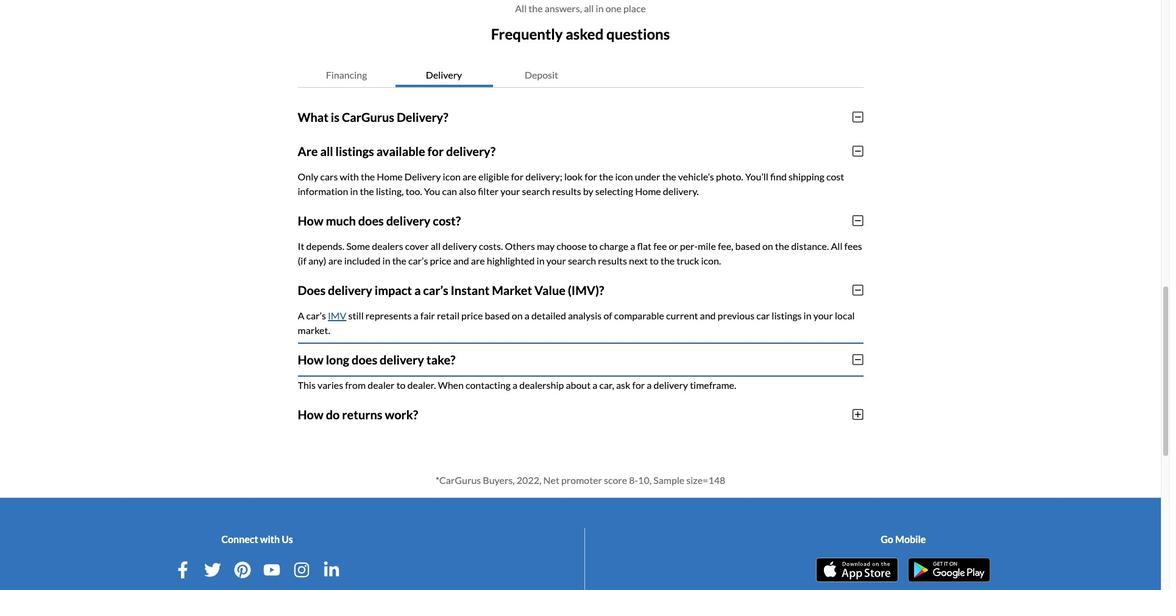 Task type: vqa. For each thing, say whether or not it's contained in the screenshot.
Questions
yes



Task type: describe. For each thing, give the bounding box(es) containing it.
delivery.
[[663, 185, 699, 197]]

how much does delivery cost? button
[[298, 204, 864, 238]]

retail
[[437, 310, 460, 321]]

does
[[298, 283, 326, 297]]

what is cargurus delivery?
[[298, 110, 449, 124]]

instant
[[451, 283, 490, 297]]

cars
[[320, 171, 338, 182]]

minus square image inside what is cargurus delivery? dropdown button
[[853, 111, 864, 123]]

a inside it depends. some dealers cover all delivery costs. others may choose to charge a flat fee or per-mile fee, based on the distance. all fees (if any) are included in the car's price and are highlighted in your search results next to the truck icon.
[[631, 240, 636, 252]]

(imv)?
[[568, 283, 604, 297]]

how for how much does delivery cost?
[[298, 213, 324, 228]]

delivery?
[[397, 110, 449, 124]]

only cars with the home delivery icon are eligible for delivery; look for the icon under the vehicle's photo. you'll find shipping cost information in the listing, too. you can also filter your search results by selecting home delivery.
[[298, 171, 845, 197]]

are down depends.
[[328, 255, 342, 266]]

financing
[[326, 69, 367, 80]]

when
[[438, 379, 464, 391]]

dealers
[[372, 240, 403, 252]]

market.
[[298, 324, 330, 336]]

with inside only cars with the home delivery icon are eligible for delivery; look for the icon under the vehicle's photo. you'll find shipping cost information in the listing, too. you can also filter your search results by selecting home delivery.
[[340, 171, 359, 182]]

contacting
[[466, 379, 511, 391]]

listings inside still represents a fair retail price based on a detailed analysis of comparable current and previous car listings in your local market.
[[772, 310, 802, 321]]

deposit tab
[[493, 63, 591, 87]]

car
[[757, 310, 770, 321]]

1 vertical spatial with
[[260, 533, 280, 545]]

of
[[604, 310, 613, 321]]

price inside it depends. some dealers cover all delivery costs. others may choose to charge a flat fee or per-mile fee, based on the distance. all fees (if any) are included in the car's price and are highlighted in your search results next to the truck icon.
[[430, 255, 452, 266]]

minus square image
[[853, 214, 864, 227]]

get it on google play image
[[909, 558, 991, 582]]

take?
[[427, 352, 456, 367]]

some
[[346, 240, 370, 252]]

instagram image
[[293, 561, 310, 578]]

deposit
[[525, 69, 559, 80]]

cargurus
[[342, 110, 395, 124]]

the up frequently
[[529, 2, 543, 14]]

delivery;
[[526, 171, 563, 182]]

mile
[[698, 240, 716, 252]]

cost
[[827, 171, 845, 182]]

minus square image for take?
[[853, 353, 864, 366]]

your inside only cars with the home delivery icon are eligible for delivery; look for the icon under the vehicle's photo. you'll find shipping cost information in the listing, too. you can also filter your search results by selecting home delivery.
[[501, 185, 520, 197]]

us
[[282, 533, 293, 545]]

in inside only cars with the home delivery icon are eligible for delivery; look for the icon under the vehicle's photo. you'll find shipping cost information in the listing, too. you can also filter your search results by selecting home delivery.
[[350, 185, 358, 197]]

photo.
[[716, 171, 744, 182]]

previous
[[718, 310, 755, 321]]

for inside dropdown button
[[428, 144, 444, 158]]

you
[[424, 185, 440, 197]]

a right ask
[[647, 379, 652, 391]]

look
[[565, 171, 583, 182]]

highlighted
[[487, 255, 535, 266]]

dealership
[[520, 379, 564, 391]]

delivery?
[[446, 144, 496, 158]]

impact
[[375, 283, 412, 297]]

(if
[[298, 255, 307, 266]]

all the answers, all in one place
[[515, 2, 646, 14]]

does delivery impact a car's instant market value (imv)? button
[[298, 273, 864, 307]]

are all listings available for delivery? button
[[298, 134, 864, 168]]

car's inside it depends. some dealers cover all delivery costs. others may choose to charge a flat fee or per-mile fee, based on the distance. all fees (if any) are included in the car's price and are highlighted in your search results next to the truck icon.
[[408, 255, 428, 266]]

based inside still represents a fair retail price based on a detailed analysis of comparable current and previous car listings in your local market.
[[485, 310, 510, 321]]

represents
[[366, 310, 412, 321]]

delivery inside tab
[[426, 69, 462, 80]]

youtube image
[[264, 561, 281, 578]]

varies
[[318, 379, 343, 391]]

price inside still represents a fair retail price based on a detailed analysis of comparable current and previous car listings in your local market.
[[462, 310, 483, 321]]

or
[[669, 240, 678, 252]]

market
[[492, 283, 532, 297]]

dealer.
[[408, 379, 436, 391]]

place
[[624, 2, 646, 14]]

facebook image
[[174, 561, 191, 578]]

1 horizontal spatial home
[[635, 185, 661, 197]]

in down dealers
[[383, 255, 391, 266]]

minus square image for for
[[853, 145, 864, 157]]

0 vertical spatial all
[[584, 2, 594, 14]]

for up "by"
[[585, 171, 598, 182]]

do
[[326, 407, 340, 422]]

pinterest image
[[234, 561, 251, 578]]

truck
[[677, 255, 700, 266]]

by
[[583, 185, 594, 197]]

the down 'or'
[[661, 255, 675, 266]]

dealer
[[368, 379, 395, 391]]

and inside it depends. some dealers cover all delivery costs. others may choose to charge a flat fee or per-mile fee, based on the distance. all fees (if any) are included in the car's price and are highlighted in your search results next to the truck icon.
[[453, 255, 469, 266]]

next
[[629, 255, 648, 266]]

plus square image
[[853, 408, 864, 421]]

results inside only cars with the home delivery icon are eligible for delivery; look for the icon under the vehicle's photo. you'll find shipping cost information in the listing, too. you can also filter your search results by selecting home delivery.
[[552, 185, 581, 197]]

icon.
[[701, 255, 721, 266]]

eligible
[[479, 171, 509, 182]]

a left the car,
[[593, 379, 598, 391]]

sample
[[654, 474, 685, 486]]

delivery inside dropdown button
[[328, 283, 372, 297]]

can
[[442, 185, 457, 197]]

selecting
[[596, 185, 634, 197]]

size=148
[[687, 474, 726, 486]]

does delivery impact a car's instant market value (imv)?
[[298, 283, 604, 297]]

what is cargurus delivery? button
[[298, 100, 864, 134]]

is
[[331, 110, 340, 124]]

how for how long does delivery take?
[[298, 352, 324, 367]]

1 icon from the left
[[443, 171, 461, 182]]

what
[[298, 110, 329, 124]]

minus square image for car's
[[853, 284, 864, 296]]

a left dealership
[[513, 379, 518, 391]]

a left detailed
[[525, 310, 530, 321]]

vehicle's
[[679, 171, 714, 182]]

timeframe.
[[690, 379, 737, 391]]

how long does delivery take? button
[[298, 343, 864, 377]]

how do returns work? button
[[298, 397, 864, 432]]

others
[[505, 240, 535, 252]]

download on the app store image
[[817, 558, 899, 582]]

delivery inside it depends. some dealers cover all delivery costs. others may choose to charge a flat fee or per-mile fee, based on the distance. all fees (if any) are included in the car's price and are highlighted in your search results next to the truck icon.
[[443, 240, 477, 252]]

your inside it depends. some dealers cover all delivery costs. others may choose to charge a flat fee or per-mile fee, based on the distance. all fees (if any) are included in the car's price and are highlighted in your search results next to the truck icon.
[[547, 255, 566, 266]]

car,
[[600, 379, 615, 391]]

per-
[[680, 240, 698, 252]]

0 horizontal spatial home
[[377, 171, 403, 182]]

shipping
[[789, 171, 825, 182]]

questions
[[607, 25, 670, 43]]

costs.
[[479, 240, 503, 252]]

the up selecting
[[599, 171, 614, 182]]

a
[[298, 310, 304, 321]]

flat
[[637, 240, 652, 252]]

on inside it depends. some dealers cover all delivery costs. others may choose to charge a flat fee or per-mile fee, based on the distance. all fees (if any) are included in the car's price and are highlighted in your search results next to the truck icon.
[[763, 240, 774, 252]]

all inside it depends. some dealers cover all delivery costs. others may choose to charge a flat fee or per-mile fee, based on the distance. all fees (if any) are included in the car's price and are highlighted in your search results next to the truck icon.
[[431, 240, 441, 252]]

depends.
[[306, 240, 345, 252]]



Task type: locate. For each thing, give the bounding box(es) containing it.
on right fee,
[[763, 240, 774, 252]]

with left us
[[260, 533, 280, 545]]

0 vertical spatial and
[[453, 255, 469, 266]]

available
[[377, 144, 425, 158]]

1 vertical spatial car's
[[423, 283, 449, 297]]

does
[[358, 213, 384, 228], [352, 352, 378, 367]]

imv link
[[328, 310, 347, 321]]

on
[[763, 240, 774, 252], [512, 310, 523, 321]]

to right next
[[650, 255, 659, 266]]

1 vertical spatial all
[[320, 144, 333, 158]]

does up some
[[358, 213, 384, 228]]

1 vertical spatial on
[[512, 310, 523, 321]]

connect with us
[[221, 533, 293, 545]]

1 horizontal spatial all
[[831, 240, 843, 252]]

charge
[[600, 240, 629, 252]]

2 vertical spatial to
[[397, 379, 406, 391]]

0 horizontal spatial to
[[397, 379, 406, 391]]

twitter image
[[204, 561, 221, 578]]

search down delivery;
[[522, 185, 550, 197]]

2 horizontal spatial your
[[814, 310, 833, 321]]

1 vertical spatial based
[[485, 310, 510, 321]]

with
[[340, 171, 359, 182], [260, 533, 280, 545]]

your down 'may'
[[547, 255, 566, 266]]

2 minus square image from the top
[[853, 145, 864, 157]]

you'll
[[746, 171, 769, 182]]

detailed
[[532, 310, 566, 321]]

0 horizontal spatial all
[[515, 2, 527, 14]]

the down "are all listings available for delivery?"
[[361, 171, 375, 182]]

listings inside dropdown button
[[336, 144, 374, 158]]

delivery up delivery?
[[426, 69, 462, 80]]

in left one
[[596, 2, 604, 14]]

1 horizontal spatial your
[[547, 255, 566, 266]]

2 vertical spatial car's
[[306, 310, 326, 321]]

minus square image
[[853, 111, 864, 123], [853, 145, 864, 157], [853, 284, 864, 296], [853, 353, 864, 366]]

minus square image inside are all listings available for delivery? dropdown button
[[853, 145, 864, 157]]

still
[[348, 310, 364, 321]]

listings
[[336, 144, 374, 158], [772, 310, 802, 321]]

does for long
[[352, 352, 378, 367]]

1 vertical spatial your
[[547, 255, 566, 266]]

go mobile
[[881, 533, 926, 545]]

distance.
[[791, 240, 829, 252]]

0 vertical spatial how
[[298, 213, 324, 228]]

tab list containing financing
[[298, 63, 864, 88]]

home up listing,
[[377, 171, 403, 182]]

results down charge on the right of the page
[[598, 255, 627, 266]]

2 how from the top
[[298, 352, 324, 367]]

delivery inside only cars with the home delivery icon are eligible for delivery; look for the icon under the vehicle's photo. you'll find shipping cost information in the listing, too. you can also filter your search results by selecting home delivery.
[[405, 171, 441, 182]]

linkedin image
[[323, 561, 340, 578]]

delivery
[[386, 213, 431, 228], [443, 240, 477, 252], [328, 283, 372, 297], [380, 352, 424, 367], [654, 379, 688, 391]]

local
[[835, 310, 855, 321]]

connect
[[221, 533, 258, 545]]

delivery up too. on the top left
[[405, 171, 441, 182]]

1 horizontal spatial listings
[[772, 310, 802, 321]]

in right "information"
[[350, 185, 358, 197]]

0 horizontal spatial on
[[512, 310, 523, 321]]

0 vertical spatial all
[[515, 2, 527, 14]]

any)
[[308, 255, 327, 266]]

may
[[537, 240, 555, 252]]

this
[[298, 379, 316, 391]]

0 horizontal spatial results
[[552, 185, 581, 197]]

comparable
[[614, 310, 665, 321]]

*cargurus buyers, 2022, net promoter score 8-10, sample size=148
[[436, 474, 726, 486]]

car's up fair
[[423, 283, 449, 297]]

price
[[430, 255, 452, 266], [462, 310, 483, 321]]

how up this in the bottom left of the page
[[298, 352, 324, 367]]

0 horizontal spatial and
[[453, 255, 469, 266]]

car's down cover
[[408, 255, 428, 266]]

for right ask
[[633, 379, 645, 391]]

search
[[522, 185, 550, 197], [568, 255, 596, 266]]

answers,
[[545, 2, 582, 14]]

does for much
[[358, 213, 384, 228]]

and up the instant
[[453, 255, 469, 266]]

1 horizontal spatial based
[[736, 240, 761, 252]]

0 vertical spatial on
[[763, 240, 774, 252]]

0 vertical spatial price
[[430, 255, 452, 266]]

1 horizontal spatial search
[[568, 255, 596, 266]]

search down the choose
[[568, 255, 596, 266]]

1 horizontal spatial on
[[763, 240, 774, 252]]

the left listing,
[[360, 185, 374, 197]]

information
[[298, 185, 348, 197]]

listings up cars
[[336, 144, 374, 158]]

a inside dropdown button
[[415, 283, 421, 297]]

delivery up dealer.
[[380, 352, 424, 367]]

0 horizontal spatial your
[[501, 185, 520, 197]]

fee
[[654, 240, 667, 252]]

2022,
[[517, 474, 542, 486]]

0 horizontal spatial icon
[[443, 171, 461, 182]]

3 how from the top
[[298, 407, 324, 422]]

are up also
[[463, 171, 477, 182]]

all inside dropdown button
[[320, 144, 333, 158]]

1 minus square image from the top
[[853, 111, 864, 123]]

1 vertical spatial search
[[568, 255, 596, 266]]

0 horizontal spatial price
[[430, 255, 452, 266]]

1 vertical spatial all
[[831, 240, 843, 252]]

1 horizontal spatial to
[[589, 240, 598, 252]]

2 vertical spatial how
[[298, 407, 324, 422]]

0 vertical spatial home
[[377, 171, 403, 182]]

for right "eligible"
[[511, 171, 524, 182]]

the left distance.
[[775, 240, 790, 252]]

to right the dealer
[[397, 379, 406, 391]]

under
[[635, 171, 661, 182]]

it
[[298, 240, 304, 252]]

from
[[345, 379, 366, 391]]

1 vertical spatial listings
[[772, 310, 802, 321]]

0 vertical spatial to
[[589, 240, 598, 252]]

only
[[298, 171, 319, 182]]

based right fee,
[[736, 240, 761, 252]]

home
[[377, 171, 403, 182], [635, 185, 661, 197]]

home down under in the top right of the page
[[635, 185, 661, 197]]

a left fair
[[414, 310, 419, 321]]

0 vertical spatial car's
[[408, 255, 428, 266]]

delivery up cover
[[386, 213, 431, 228]]

icon up can
[[443, 171, 461, 182]]

in left local
[[804, 310, 812, 321]]

0 vertical spatial does
[[358, 213, 384, 228]]

0 horizontal spatial based
[[485, 310, 510, 321]]

1 vertical spatial price
[[462, 310, 483, 321]]

in down 'may'
[[537, 255, 545, 266]]

all right cover
[[431, 240, 441, 252]]

financing tab
[[298, 63, 395, 87]]

current
[[666, 310, 698, 321]]

cost?
[[433, 213, 461, 228]]

results down 'look'
[[552, 185, 581, 197]]

3 minus square image from the top
[[853, 284, 864, 296]]

0 vertical spatial your
[[501, 185, 520, 197]]

to left charge on the right of the page
[[589, 240, 598, 252]]

how
[[298, 213, 324, 228], [298, 352, 324, 367], [298, 407, 324, 422]]

0 vertical spatial delivery
[[426, 69, 462, 80]]

search inside it depends. some dealers cover all delivery costs. others may choose to charge a flat fee or per-mile fee, based on the distance. all fees (if any) are included in the car's price and are highlighted in your search results next to the truck icon.
[[568, 255, 596, 266]]

filter
[[478, 185, 499, 197]]

the up delivery.
[[662, 171, 677, 182]]

0 vertical spatial with
[[340, 171, 359, 182]]

0 horizontal spatial listings
[[336, 144, 374, 158]]

minus square image inside how long does delivery take? dropdown button
[[853, 353, 864, 366]]

1 vertical spatial home
[[635, 185, 661, 197]]

1 how from the top
[[298, 213, 324, 228]]

all left fees
[[831, 240, 843, 252]]

cover
[[405, 240, 429, 252]]

car's up market.
[[306, 310, 326, 321]]

ask
[[616, 379, 631, 391]]

a
[[631, 240, 636, 252], [415, 283, 421, 297], [414, 310, 419, 321], [525, 310, 530, 321], [513, 379, 518, 391], [593, 379, 598, 391], [647, 379, 652, 391]]

0 vertical spatial listings
[[336, 144, 374, 158]]

based
[[736, 240, 761, 252], [485, 310, 510, 321]]

how much does delivery cost?
[[298, 213, 461, 228]]

all left one
[[584, 2, 594, 14]]

delivery left timeframe.
[[654, 379, 688, 391]]

all
[[515, 2, 527, 14], [831, 240, 843, 252]]

all right "are"
[[320, 144, 333, 158]]

your inside still represents a fair retail price based on a detailed analysis of comparable current and previous car listings in your local market.
[[814, 310, 833, 321]]

2 vertical spatial all
[[431, 240, 441, 252]]

are down the costs. on the top
[[471, 255, 485, 266]]

your left local
[[814, 310, 833, 321]]

results inside it depends. some dealers cover all delivery costs. others may choose to charge a flat fee or per-mile fee, based on the distance. all fees (if any) are included in the car's price and are highlighted in your search results next to the truck icon.
[[598, 255, 627, 266]]

1 horizontal spatial and
[[700, 310, 716, 321]]

how for how do returns work?
[[298, 407, 324, 422]]

how inside "dropdown button"
[[298, 407, 324, 422]]

in inside still represents a fair retail price based on a detailed analysis of comparable current and previous car listings in your local market.
[[804, 310, 812, 321]]

icon up selecting
[[615, 171, 633, 182]]

on down market
[[512, 310, 523, 321]]

about
[[566, 379, 591, 391]]

value
[[535, 283, 566, 297]]

asked
[[566, 25, 604, 43]]

your right filter
[[501, 185, 520, 197]]

1 vertical spatial how
[[298, 352, 324, 367]]

0 vertical spatial search
[[522, 185, 550, 197]]

how up it
[[298, 213, 324, 228]]

car's
[[408, 255, 428, 266], [423, 283, 449, 297], [306, 310, 326, 321]]

and right the current
[[700, 310, 716, 321]]

delivery down cost?
[[443, 240, 477, 252]]

for right available
[[428, 144, 444, 158]]

car's inside does delivery impact a car's instant market value (imv)? dropdown button
[[423, 283, 449, 297]]

0 vertical spatial based
[[736, 240, 761, 252]]

a car's imv
[[298, 310, 347, 321]]

all inside it depends. some dealers cover all delivery costs. others may choose to charge a flat fee or per-mile fee, based on the distance. all fees (if any) are included in the car's price and are highlighted in your search results next to the truck icon.
[[831, 240, 843, 252]]

fair
[[421, 310, 435, 321]]

based down market
[[485, 310, 510, 321]]

minus square image inside does delivery impact a car's instant market value (imv)? dropdown button
[[853, 284, 864, 296]]

2 horizontal spatial all
[[584, 2, 594, 14]]

a right impact
[[415, 283, 421, 297]]

long
[[326, 352, 349, 367]]

all up frequently
[[515, 2, 527, 14]]

4 minus square image from the top
[[853, 353, 864, 366]]

price up does delivery impact a car's instant market value (imv)?
[[430, 255, 452, 266]]

1 vertical spatial delivery
[[405, 171, 441, 182]]

score
[[604, 474, 628, 486]]

delivery
[[426, 69, 462, 80], [405, 171, 441, 182]]

are inside only cars with the home delivery icon are eligible for delivery; look for the icon under the vehicle's photo. you'll find shipping cost information in the listing, too. you can also filter your search results by selecting home delivery.
[[463, 171, 477, 182]]

imv
[[328, 310, 347, 321]]

1 horizontal spatial with
[[340, 171, 359, 182]]

a left flat
[[631, 240, 636, 252]]

also
[[459, 185, 476, 197]]

0 vertical spatial results
[[552, 185, 581, 197]]

work?
[[385, 407, 418, 422]]

1 horizontal spatial results
[[598, 255, 627, 266]]

1 vertical spatial to
[[650, 255, 659, 266]]

all
[[584, 2, 594, 14], [320, 144, 333, 158], [431, 240, 441, 252]]

results
[[552, 185, 581, 197], [598, 255, 627, 266]]

how do returns work?
[[298, 407, 418, 422]]

how left the do
[[298, 407, 324, 422]]

listing,
[[376, 185, 404, 197]]

does up from
[[352, 352, 378, 367]]

frequently
[[491, 25, 563, 43]]

1 horizontal spatial price
[[462, 310, 483, 321]]

for
[[428, 144, 444, 158], [511, 171, 524, 182], [585, 171, 598, 182], [633, 379, 645, 391]]

1 vertical spatial and
[[700, 310, 716, 321]]

listings right car
[[772, 310, 802, 321]]

are
[[298, 144, 318, 158]]

price right retail
[[462, 310, 483, 321]]

1 vertical spatial results
[[598, 255, 627, 266]]

0 horizontal spatial search
[[522, 185, 550, 197]]

choose
[[557, 240, 587, 252]]

1 horizontal spatial all
[[431, 240, 441, 252]]

go
[[881, 533, 894, 545]]

2 horizontal spatial to
[[650, 255, 659, 266]]

1 vertical spatial does
[[352, 352, 378, 367]]

2 icon from the left
[[615, 171, 633, 182]]

2 vertical spatial your
[[814, 310, 833, 321]]

analysis
[[568, 310, 602, 321]]

0 horizontal spatial all
[[320, 144, 333, 158]]

tab list
[[298, 63, 864, 88]]

delivery up still
[[328, 283, 372, 297]]

are
[[463, 171, 477, 182], [328, 255, 342, 266], [471, 255, 485, 266]]

based inside it depends. some dealers cover all delivery costs. others may choose to charge a flat fee or per-mile fee, based on the distance. all fees (if any) are included in the car's price and are highlighted in your search results next to the truck icon.
[[736, 240, 761, 252]]

mobile
[[896, 533, 926, 545]]

the down dealers
[[392, 255, 407, 266]]

are all listings available for delivery?
[[298, 144, 496, 158]]

frequently asked questions
[[491, 25, 670, 43]]

search inside only cars with the home delivery icon are eligible for delivery; look for the icon under the vehicle's photo. you'll find shipping cost information in the listing, too. you can also filter your search results by selecting home delivery.
[[522, 185, 550, 197]]

and inside still represents a fair retail price based on a detailed analysis of comparable current and previous car listings in your local market.
[[700, 310, 716, 321]]

0 horizontal spatial with
[[260, 533, 280, 545]]

1 horizontal spatial icon
[[615, 171, 633, 182]]

with right cars
[[340, 171, 359, 182]]

on inside still represents a fair retail price based on a detailed analysis of comparable current and previous car listings in your local market.
[[512, 310, 523, 321]]

delivery tab
[[395, 63, 493, 87]]



